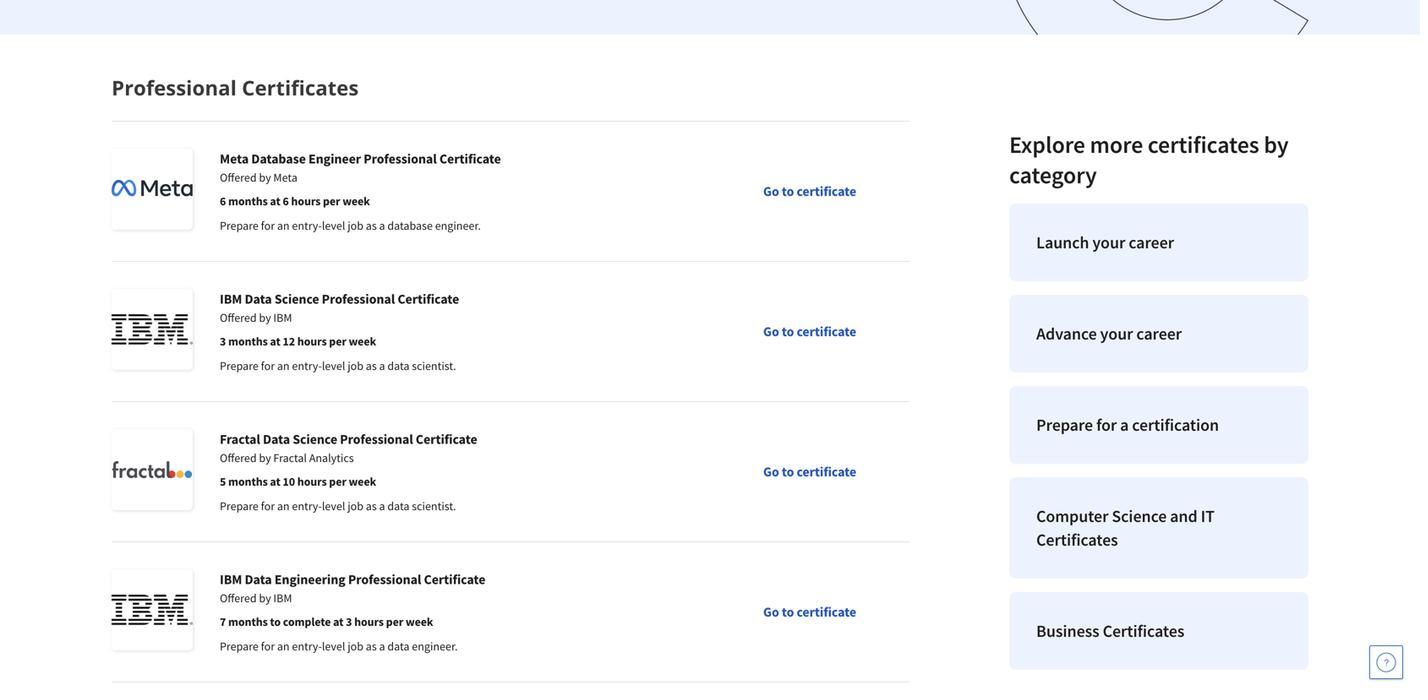 Task type: locate. For each thing, give the bounding box(es) containing it.
hours up the prepare for an entry-level job as a data engineer.
[[354, 615, 384, 630]]

week up the prepare for an entry-level job as a data engineer.
[[406, 615, 433, 630]]

database
[[387, 218, 433, 233]]

to for ibm data engineering professional certificate
[[782, 604, 794, 621]]

prepare for meta database engineer professional certificate
[[220, 218, 259, 233]]

week right "12"
[[349, 334, 376, 349]]

1 certificate from the top
[[797, 183, 856, 200]]

data down "ibm data engineering professional certificate offered by ibm 7 months to complete at 3 hours per week"
[[387, 639, 410, 654]]

3 entry- from the top
[[292, 499, 322, 514]]

2 vertical spatial data
[[245, 571, 272, 588]]

an for fractal data science  professional certificate
[[277, 499, 290, 514]]

for
[[261, 218, 275, 233], [261, 358, 275, 374], [1096, 415, 1117, 436], [261, 499, 275, 514], [261, 639, 275, 654]]

complete
[[283, 615, 331, 630]]

2 offered from the top
[[220, 310, 257, 325]]

computer science and it certificates link
[[1009, 478, 1308, 579]]

0 vertical spatial 3
[[220, 334, 226, 349]]

2 vertical spatial data
[[387, 639, 410, 654]]

1 vertical spatial prepare for an entry-level job as a data scientist.
[[220, 499, 456, 514]]

4 job from the top
[[348, 639, 363, 654]]

data for ibm data engineering professional certificate
[[387, 639, 410, 654]]

professional certificates
[[112, 74, 359, 101]]

months inside "ibm data engineering professional certificate offered by ibm 7 months to complete at 3 hours per week"
[[228, 615, 268, 630]]

1 vertical spatial career
[[1136, 323, 1182, 344]]

2 ibm image from the top
[[112, 570, 193, 651]]

go to certificate for fractal data science  professional certificate
[[763, 464, 856, 481]]

data
[[387, 358, 410, 374], [387, 499, 410, 514], [387, 639, 410, 654]]

job down ibm data science professional certificate offered by ibm 3 months at 12 hours per week
[[348, 358, 363, 374]]

as for fractal data science  professional certificate
[[366, 499, 377, 514]]

meta image
[[112, 149, 193, 230]]

certificate
[[439, 150, 501, 167], [398, 291, 459, 308], [416, 431, 477, 448], [424, 571, 485, 588]]

professional inside the 'meta database engineer professional certificate offered by meta 6 months at 6 hours per week'
[[364, 150, 437, 167]]

2 go from the top
[[763, 323, 779, 340]]

level for fractal data science  professional certificate
[[322, 499, 345, 514]]

0 horizontal spatial 6
[[220, 194, 226, 209]]

prepare for a certification
[[1036, 415, 1219, 436]]

months inside the 'meta database engineer professional certificate offered by meta 6 months at 6 hours per week'
[[228, 194, 268, 209]]

months inside ibm data science professional certificate offered by ibm 3 months at 12 hours per week
[[228, 334, 268, 349]]

as for ibm data science professional certificate
[[366, 358, 377, 374]]

4 entry- from the top
[[292, 639, 322, 654]]

prepare for an entry-level job as a data scientist. down ibm data science professional certificate offered by ibm 3 months at 12 hours per week
[[220, 358, 456, 374]]

certificate for fractal data science  professional certificate
[[797, 464, 856, 481]]

0 vertical spatial engineer.
[[435, 218, 481, 233]]

as down ibm data science professional certificate offered by ibm 3 months at 12 hours per week
[[366, 358, 377, 374]]

hours right 10
[[297, 474, 327, 489]]

4 months from the top
[[228, 615, 268, 630]]

0 vertical spatial data
[[245, 291, 272, 308]]

4 certificate from the top
[[797, 604, 856, 621]]

1 vertical spatial ibm image
[[112, 570, 193, 651]]

hours inside "ibm data engineering professional certificate offered by ibm 7 months to complete at 3 hours per week"
[[354, 615, 384, 630]]

an down "12"
[[277, 358, 290, 374]]

certificate for ibm data engineering professional certificate
[[797, 604, 856, 621]]

per down analytics
[[329, 474, 346, 489]]

offered inside fractal data science  professional certificate offered by fractal analytics 5 months at 10 hours per week
[[220, 451, 257, 466]]

ibm image for ibm data science professional certificate
[[112, 289, 193, 370]]

0 vertical spatial data
[[387, 358, 410, 374]]

engineer. for ibm data engineering professional certificate
[[412, 639, 458, 654]]

data for ibm data engineering professional certificate
[[245, 571, 272, 588]]

per
[[323, 194, 340, 209], [329, 334, 346, 349], [329, 474, 346, 489], [386, 615, 403, 630]]

data down ibm data science professional certificate offered by ibm 3 months at 12 hours per week
[[387, 358, 410, 374]]

ibm
[[220, 291, 242, 308], [273, 310, 292, 325], [220, 571, 242, 588], [273, 591, 292, 606]]

4 as from the top
[[366, 639, 377, 654]]

prepare
[[220, 218, 259, 233], [220, 358, 259, 374], [1036, 415, 1093, 436], [220, 499, 259, 514], [220, 639, 259, 654]]

certificate inside the 'meta database engineer professional certificate offered by meta 6 months at 6 hours per week'
[[439, 150, 501, 167]]

level
[[322, 218, 345, 233], [322, 358, 345, 374], [322, 499, 345, 514], [322, 639, 345, 654]]

offered for meta database engineer professional certificate
[[220, 170, 257, 185]]

by inside fractal data science  professional certificate offered by fractal analytics 5 months at 10 hours per week
[[259, 451, 271, 466]]

1 horizontal spatial meta
[[273, 170, 297, 185]]

1 as from the top
[[366, 218, 377, 233]]

for for ibm data engineering professional certificate
[[261, 639, 275, 654]]

as left database at the top
[[366, 218, 377, 233]]

4 offered from the top
[[220, 591, 257, 606]]

2 scientist. from the top
[[412, 499, 456, 514]]

professional for ibm data engineering professional certificate
[[348, 571, 421, 588]]

entry- for ibm data science professional certificate
[[292, 358, 322, 374]]

job
[[348, 218, 363, 233], [348, 358, 363, 374], [348, 499, 363, 514], [348, 639, 363, 654]]

certificates
[[242, 74, 359, 101], [1036, 530, 1118, 551], [1103, 621, 1184, 642]]

a left certification
[[1120, 415, 1129, 436]]

ibm data engineering professional certificate offered by ibm 7 months to complete at 3 hours per week
[[220, 571, 485, 630]]

fractal
[[220, 431, 260, 448], [273, 451, 307, 466]]

months right 7
[[228, 615, 268, 630]]

0 vertical spatial meta
[[220, 150, 249, 167]]

1 vertical spatial your
[[1100, 323, 1133, 344]]

level for ibm data science professional certificate
[[322, 358, 345, 374]]

0 vertical spatial prepare for an entry-level job as a data scientist.
[[220, 358, 456, 374]]

science
[[274, 291, 319, 308], [293, 431, 337, 448], [1112, 506, 1167, 527]]

certificates up the database
[[242, 74, 359, 101]]

job down the 'meta database engineer professional certificate offered by meta 6 months at 6 hours per week'
[[348, 218, 363, 233]]

an down the database
[[277, 218, 290, 233]]

2 data from the top
[[387, 499, 410, 514]]

professional inside "ibm data engineering professional certificate offered by ibm 7 months to complete at 3 hours per week"
[[348, 571, 421, 588]]

week
[[343, 194, 370, 209], [349, 334, 376, 349], [349, 474, 376, 489], [406, 615, 433, 630]]

science inside ibm data science professional certificate offered by ibm 3 months at 12 hours per week
[[274, 291, 319, 308]]

4 go from the top
[[763, 604, 779, 621]]

months for ibm data science professional certificate
[[228, 334, 268, 349]]

an down complete
[[277, 639, 290, 654]]

2 certificate from the top
[[797, 323, 856, 340]]

certificates down computer
[[1036, 530, 1118, 551]]

professional
[[112, 74, 237, 101], [364, 150, 437, 167], [322, 291, 395, 308], [340, 431, 413, 448], [348, 571, 421, 588]]

1 vertical spatial 3
[[346, 615, 352, 630]]

week up prepare for an entry-level job as a database engineer.
[[343, 194, 370, 209]]

week inside ibm data science professional certificate offered by ibm 3 months at 12 hours per week
[[349, 334, 376, 349]]

3 months from the top
[[228, 474, 268, 489]]

certificate for ibm data engineering professional certificate
[[424, 571, 485, 588]]

week inside "ibm data engineering professional certificate offered by ibm 7 months to complete at 3 hours per week"
[[406, 615, 433, 630]]

2 prepare for an entry-level job as a data scientist. from the top
[[220, 499, 456, 514]]

go to certificate
[[763, 183, 856, 200], [763, 323, 856, 340], [763, 464, 856, 481], [763, 604, 856, 621]]

as down "ibm data engineering professional certificate offered by ibm 7 months to complete at 3 hours per week"
[[366, 639, 377, 654]]

engineering
[[274, 571, 345, 588]]

to for fractal data science  professional certificate
[[782, 464, 794, 481]]

at up the prepare for an entry-level job as a data engineer.
[[333, 615, 344, 630]]

2 job from the top
[[348, 358, 363, 374]]

entry- down the 'meta database engineer professional certificate offered by meta 6 months at 6 hours per week'
[[292, 218, 322, 233]]

business certificates link
[[1009, 593, 1308, 670]]

a
[[379, 218, 385, 233], [379, 358, 385, 374], [1120, 415, 1129, 436], [379, 499, 385, 514], [379, 639, 385, 654]]

3 go to certificate from the top
[[763, 464, 856, 481]]

fractal up 10
[[273, 451, 307, 466]]

launch
[[1036, 232, 1089, 253]]

hours right "12"
[[297, 334, 327, 349]]

4 level from the top
[[322, 639, 345, 654]]

at left "12"
[[270, 334, 280, 349]]

by for fractal data science  professional certificate
[[259, 451, 271, 466]]

a down ibm data science professional certificate offered by ibm 3 months at 12 hours per week
[[379, 358, 385, 374]]

professional inside fractal data science  professional certificate offered by fractal analytics 5 months at 10 hours per week
[[340, 431, 413, 448]]

and
[[1170, 506, 1197, 527]]

by inside the 'meta database engineer professional certificate offered by meta 6 months at 6 hours per week'
[[259, 170, 271, 185]]

scientist. for ibm data science professional certificate
[[412, 358, 456, 374]]

data inside "ibm data engineering professional certificate offered by ibm 7 months to complete at 3 hours per week"
[[245, 571, 272, 588]]

2 entry- from the top
[[292, 358, 322, 374]]

a for ibm data science professional certificate
[[379, 358, 385, 374]]

1 vertical spatial certificates
[[1036, 530, 1118, 551]]

level down the 'meta database engineer professional certificate offered by meta 6 months at 6 hours per week'
[[322, 218, 345, 233]]

data inside ibm data science professional certificate offered by ibm 3 months at 12 hours per week
[[245, 291, 272, 308]]

3 certificate from the top
[[797, 464, 856, 481]]

job down fractal data science  professional certificate offered by fractal analytics 5 months at 10 hours per week on the bottom left
[[348, 499, 363, 514]]

offered inside "ibm data engineering professional certificate offered by ibm 7 months to complete at 3 hours per week"
[[220, 591, 257, 606]]

a down fractal data science  professional certificate offered by fractal analytics 5 months at 10 hours per week on the bottom left
[[379, 499, 385, 514]]

3 offered from the top
[[220, 451, 257, 466]]

0 vertical spatial career
[[1129, 232, 1174, 253]]

1 6 from the left
[[220, 194, 226, 209]]

3 as from the top
[[366, 499, 377, 514]]

3 data from the top
[[387, 639, 410, 654]]

hours down the database
[[291, 194, 321, 209]]

6 right meta image
[[220, 194, 226, 209]]

by inside "ibm data engineering professional certificate offered by ibm 7 months to complete at 3 hours per week"
[[259, 591, 271, 606]]

job for fractal data science  professional certificate
[[348, 499, 363, 514]]

at inside fractal data science  professional certificate offered by fractal analytics 5 months at 10 hours per week
[[270, 474, 280, 489]]

as for ibm data engineering professional certificate
[[366, 639, 377, 654]]

1 prepare for an entry-level job as a data scientist. from the top
[[220, 358, 456, 374]]

hours inside ibm data science professional certificate offered by ibm 3 months at 12 hours per week
[[297, 334, 327, 349]]

job down "ibm data engineering professional certificate offered by ibm 7 months to complete at 3 hours per week"
[[348, 639, 363, 654]]

3
[[220, 334, 226, 349], [346, 615, 352, 630]]

offered inside the 'meta database engineer professional certificate offered by meta 6 months at 6 hours per week'
[[220, 170, 257, 185]]

professional inside ibm data science professional certificate offered by ibm 3 months at 12 hours per week
[[322, 291, 395, 308]]

job for meta database engineer professional certificate
[[348, 218, 363, 233]]

0 vertical spatial science
[[274, 291, 319, 308]]

3 left "12"
[[220, 334, 226, 349]]

at down the database
[[270, 194, 280, 209]]

prepare for an entry-level job as a data scientist.
[[220, 358, 456, 374], [220, 499, 456, 514]]

1 data from the top
[[387, 358, 410, 374]]

meta database engineer professional certificate offered by meta 6 months at 6 hours per week
[[220, 150, 501, 209]]

1 entry- from the top
[[292, 218, 322, 233]]

data for ibm data science professional certificate
[[387, 358, 410, 374]]

list
[[1002, 197, 1315, 677]]

professional for meta database engineer professional certificate
[[364, 150, 437, 167]]

2 as from the top
[[366, 358, 377, 374]]

entry- for meta database engineer professional certificate
[[292, 218, 322, 233]]

your
[[1092, 232, 1125, 253], [1100, 323, 1133, 344]]

professional for fractal data science  professional certificate
[[340, 431, 413, 448]]

months for ibm data engineering professional certificate
[[228, 615, 268, 630]]

science inside fractal data science  professional certificate offered by fractal analytics 5 months at 10 hours per week
[[293, 431, 337, 448]]

certificates inside computer science and it certificates
[[1036, 530, 1118, 551]]

entry-
[[292, 218, 322, 233], [292, 358, 322, 374], [292, 499, 322, 514], [292, 639, 322, 654]]

go to certificate for meta database engineer professional certificate
[[763, 183, 856, 200]]

an
[[277, 218, 290, 233], [277, 358, 290, 374], [277, 499, 290, 514], [277, 639, 290, 654]]

0 vertical spatial fractal
[[220, 431, 260, 448]]

4 an from the top
[[277, 639, 290, 654]]

your right the launch
[[1092, 232, 1125, 253]]

science up "12"
[[274, 291, 319, 308]]

engineer
[[308, 150, 361, 167]]

6 down the database
[[283, 194, 289, 209]]

5
[[220, 474, 226, 489]]

to
[[782, 183, 794, 200], [782, 323, 794, 340], [782, 464, 794, 481], [782, 604, 794, 621], [270, 615, 281, 630]]

2 level from the top
[[322, 358, 345, 374]]

category
[[1009, 160, 1097, 190]]

entry- down "12"
[[292, 358, 322, 374]]

data down fractal data science  professional certificate offered by fractal analytics 5 months at 10 hours per week on the bottom left
[[387, 499, 410, 514]]

1 go from the top
[[763, 183, 779, 200]]

1 ibm image from the top
[[112, 289, 193, 370]]

as
[[366, 218, 377, 233], [366, 358, 377, 374], [366, 499, 377, 514], [366, 639, 377, 654]]

1 months from the top
[[228, 194, 268, 209]]

0 vertical spatial ibm image
[[112, 289, 193, 370]]

months
[[228, 194, 268, 209], [228, 334, 268, 349], [228, 474, 268, 489], [228, 615, 268, 630]]

1 vertical spatial data
[[263, 431, 290, 448]]

1 vertical spatial meta
[[273, 170, 297, 185]]

certificate inside "ibm data engineering professional certificate offered by ibm 7 months to complete at 3 hours per week"
[[424, 571, 485, 588]]

database
[[251, 150, 306, 167]]

a for fractal data science  professional certificate
[[379, 499, 385, 514]]

3 an from the top
[[277, 499, 290, 514]]

3 level from the top
[[322, 499, 345, 514]]

level for ibm data engineering professional certificate
[[322, 639, 345, 654]]

by
[[1264, 130, 1289, 159], [259, 170, 271, 185], [259, 310, 271, 325], [259, 451, 271, 466], [259, 591, 271, 606]]

science inside computer science and it certificates
[[1112, 506, 1167, 527]]

science up analytics
[[293, 431, 337, 448]]

1 vertical spatial science
[[293, 431, 337, 448]]

prepare for an entry-level job as a database engineer.
[[220, 218, 481, 233]]

prepare for ibm data engineering professional certificate
[[220, 639, 259, 654]]

prepare for fractal data science  professional certificate
[[220, 499, 259, 514]]

go for fractal data science  professional certificate
[[763, 464, 779, 481]]

at left 10
[[270, 474, 280, 489]]

meta left the database
[[220, 150, 249, 167]]

entry- down 10
[[292, 499, 322, 514]]

per inside "ibm data engineering professional certificate offered by ibm 7 months to complete at 3 hours per week"
[[386, 615, 403, 630]]

per right "12"
[[329, 334, 346, 349]]

months down the database
[[228, 194, 268, 209]]

by for meta database engineer professional certificate
[[259, 170, 271, 185]]

0 vertical spatial scientist.
[[412, 358, 456, 374]]

business certificates
[[1036, 621, 1184, 642]]

2 vertical spatial science
[[1112, 506, 1167, 527]]

1 an from the top
[[277, 218, 290, 233]]

0 horizontal spatial fractal
[[220, 431, 260, 448]]

months right 5
[[228, 474, 268, 489]]

fractal analytics image
[[112, 429, 193, 511]]

meta
[[220, 150, 249, 167], [273, 170, 297, 185]]

list containing launch your career
[[1002, 197, 1315, 677]]

0 horizontal spatial meta
[[220, 150, 249, 167]]

level down complete
[[322, 639, 345, 654]]

1 vertical spatial fractal
[[273, 451, 307, 466]]

certificates for professional
[[242, 74, 359, 101]]

by inside ibm data science professional certificate offered by ibm 3 months at 12 hours per week
[[259, 310, 271, 325]]

as for meta database engineer professional certificate
[[366, 218, 377, 233]]

ibm image
[[112, 289, 193, 370], [112, 570, 193, 651]]

certificate
[[797, 183, 856, 200], [797, 323, 856, 340], [797, 464, 856, 481], [797, 604, 856, 621]]

6
[[220, 194, 226, 209], [283, 194, 289, 209]]

level down ibm data science professional certificate offered by ibm 3 months at 12 hours per week
[[322, 358, 345, 374]]

meta down the database
[[273, 170, 297, 185]]

certificates right business at the right bottom
[[1103, 621, 1184, 642]]

fractal up 5
[[220, 431, 260, 448]]

an down 10
[[277, 499, 290, 514]]

to for ibm data science professional certificate
[[782, 323, 794, 340]]

2 go to certificate from the top
[[763, 323, 856, 340]]

3 job from the top
[[348, 499, 363, 514]]

your right advance
[[1100, 323, 1133, 344]]

career
[[1129, 232, 1174, 253], [1136, 323, 1182, 344]]

advance
[[1036, 323, 1097, 344]]

7
[[220, 615, 226, 630]]

science left "and"
[[1112, 506, 1167, 527]]

go
[[763, 183, 779, 200], [763, 323, 779, 340], [763, 464, 779, 481], [763, 604, 779, 621]]

0 vertical spatial your
[[1092, 232, 1125, 253]]

a down "ibm data engineering professional certificate offered by ibm 7 months to complete at 3 hours per week"
[[379, 639, 385, 654]]

per up prepare for an entry-level job as a database engineer.
[[323, 194, 340, 209]]

prepare for an entry-level job as a data scientist. down fractal data science  professional certificate offered by fractal analytics 5 months at 10 hours per week on the bottom left
[[220, 499, 456, 514]]

per up the prepare for an entry-level job as a data engineer.
[[386, 615, 403, 630]]

1 offered from the top
[[220, 170, 257, 185]]

for for meta database engineer professional certificate
[[261, 218, 275, 233]]

2 months from the top
[[228, 334, 268, 349]]

offered inside ibm data science professional certificate offered by ibm 3 months at 12 hours per week
[[220, 310, 257, 325]]

0 vertical spatial certificates
[[242, 74, 359, 101]]

3 go from the top
[[763, 464, 779, 481]]

week down analytics
[[349, 474, 376, 489]]

ibm image for ibm data engineering professional certificate
[[112, 570, 193, 651]]

1 job from the top
[[348, 218, 363, 233]]

offered
[[220, 170, 257, 185], [220, 310, 257, 325], [220, 451, 257, 466], [220, 591, 257, 606]]

1 horizontal spatial 3
[[346, 615, 352, 630]]

data inside fractal data science  professional certificate offered by fractal analytics 5 months at 10 hours per week
[[263, 431, 290, 448]]

1 horizontal spatial 6
[[283, 194, 289, 209]]

at
[[270, 194, 280, 209], [270, 334, 280, 349], [270, 474, 280, 489], [333, 615, 344, 630]]

scientist.
[[412, 358, 456, 374], [412, 499, 456, 514]]

certificate for meta database engineer professional certificate
[[797, 183, 856, 200]]

engineer.
[[435, 218, 481, 233], [412, 639, 458, 654]]

certificate inside fractal data science  professional certificate offered by fractal analytics 5 months at 10 hours per week
[[416, 431, 477, 448]]

certificate for fractal data science  professional certificate
[[416, 431, 477, 448]]

an for meta database engineer professional certificate
[[277, 218, 290, 233]]

1 level from the top
[[322, 218, 345, 233]]

12
[[283, 334, 295, 349]]

entry- down complete
[[292, 639, 322, 654]]

to for meta database engineer professional certificate
[[782, 183, 794, 200]]

months left "12"
[[228, 334, 268, 349]]

2 an from the top
[[277, 358, 290, 374]]

data for ibm data science professional certificate
[[245, 291, 272, 308]]

1 vertical spatial engineer.
[[412, 639, 458, 654]]

hours
[[291, 194, 321, 209], [297, 334, 327, 349], [297, 474, 327, 489], [354, 615, 384, 630]]

a left database at the top
[[379, 218, 385, 233]]

per inside ibm data science professional certificate offered by ibm 3 months at 12 hours per week
[[329, 334, 346, 349]]

1 vertical spatial data
[[387, 499, 410, 514]]

0 horizontal spatial 3
[[220, 334, 226, 349]]

1 vertical spatial scientist.
[[412, 499, 456, 514]]

go to certificate for ibm data science professional certificate
[[763, 323, 856, 340]]

3 up the prepare for an entry-level job as a data engineer.
[[346, 615, 352, 630]]

certificate inside ibm data science professional certificate offered by ibm 3 months at 12 hours per week
[[398, 291, 459, 308]]

4 go to certificate from the top
[[763, 604, 856, 621]]

certificate for ibm data science professional certificate
[[797, 323, 856, 340]]

data
[[245, 291, 272, 308], [263, 431, 290, 448], [245, 571, 272, 588]]

as down fractal data science  professional certificate offered by fractal analytics 5 months at 10 hours per week on the bottom left
[[366, 499, 377, 514]]

2 vertical spatial certificates
[[1103, 621, 1184, 642]]

go for ibm data science professional certificate
[[763, 323, 779, 340]]

1 go to certificate from the top
[[763, 183, 856, 200]]

level down analytics
[[322, 499, 345, 514]]

1 scientist. from the top
[[412, 358, 456, 374]]



Task type: describe. For each thing, give the bounding box(es) containing it.
week inside the 'meta database engineer professional certificate offered by meta 6 months at 6 hours per week'
[[343, 194, 370, 209]]

per inside fractal data science  professional certificate offered by fractal analytics 5 months at 10 hours per week
[[329, 474, 346, 489]]

entry- for ibm data engineering professional certificate
[[292, 639, 322, 654]]

1 horizontal spatial fractal
[[273, 451, 307, 466]]

per inside the 'meta database engineer professional certificate offered by meta 6 months at 6 hours per week'
[[323, 194, 340, 209]]

your for launch
[[1092, 232, 1125, 253]]

by inside explore more certificates by category
[[1264, 130, 1289, 159]]

by for ibm data engineering professional certificate
[[259, 591, 271, 606]]

entry- for fractal data science  professional certificate
[[292, 499, 322, 514]]

at inside ibm data science professional certificate offered by ibm 3 months at 12 hours per week
[[270, 334, 280, 349]]

for for ibm data science professional certificate
[[261, 358, 275, 374]]

an for ibm data engineering professional certificate
[[277, 639, 290, 654]]

explore
[[1009, 130, 1085, 159]]

a for ibm data engineering professional certificate
[[379, 639, 385, 654]]

at inside the 'meta database engineer professional certificate offered by meta 6 months at 6 hours per week'
[[270, 194, 280, 209]]

prepare for an entry-level job as a data engineer.
[[220, 639, 458, 654]]

by for ibm data science professional certificate
[[259, 310, 271, 325]]

months inside fractal data science  professional certificate offered by fractal analytics 5 months at 10 hours per week
[[228, 474, 268, 489]]

your for advance
[[1100, 323, 1133, 344]]

career for advance your career
[[1136, 323, 1182, 344]]

business
[[1036, 621, 1099, 642]]

scientist. for fractal data science  professional certificate
[[412, 499, 456, 514]]

months for meta database engineer professional certificate
[[228, 194, 268, 209]]

3 inside ibm data science professional certificate offered by ibm 3 months at 12 hours per week
[[220, 334, 226, 349]]

hours inside fractal data science  professional certificate offered by fractal analytics 5 months at 10 hours per week
[[297, 474, 327, 489]]

advance your career
[[1036, 323, 1182, 344]]

an for ibm data science professional certificate
[[277, 358, 290, 374]]

data for fractal data science  professional certificate
[[263, 431, 290, 448]]

level for meta database engineer professional certificate
[[322, 218, 345, 233]]

a inside 'prepare for a certification' link
[[1120, 415, 1129, 436]]

3 inside "ibm data engineering professional certificate offered by ibm 7 months to complete at 3 hours per week"
[[346, 615, 352, 630]]

prepare for a certification link
[[1009, 386, 1308, 464]]

science for fractal
[[293, 431, 337, 448]]

go for ibm data engineering professional certificate
[[763, 604, 779, 621]]

2 6 from the left
[[283, 194, 289, 209]]

prepare for an entry-level job as a data scientist. for fractal
[[220, 499, 456, 514]]

job for ibm data engineering professional certificate
[[348, 639, 363, 654]]

data for fractal data science  professional certificate
[[387, 499, 410, 514]]

computer
[[1036, 506, 1109, 527]]

go for meta database engineer professional certificate
[[763, 183, 779, 200]]

computer science and it certificates
[[1036, 506, 1215, 551]]

advance your career link
[[1009, 295, 1308, 373]]

for for fractal data science  professional certificate
[[261, 499, 275, 514]]

a for meta database engineer professional certificate
[[379, 218, 385, 233]]

launch your career
[[1036, 232, 1174, 253]]

explore more certificates by category
[[1009, 130, 1289, 190]]

ibm data science professional certificate offered by ibm 3 months at 12 hours per week
[[220, 291, 459, 349]]

certificates
[[1148, 130, 1259, 159]]

certification
[[1132, 415, 1219, 436]]

certificate for ibm data science professional certificate
[[398, 291, 459, 308]]

for inside list
[[1096, 415, 1117, 436]]

job for ibm data science professional certificate
[[348, 358, 363, 374]]

at inside "ibm data engineering professional certificate offered by ibm 7 months to complete at 3 hours per week"
[[333, 615, 344, 630]]

engineer. for meta database engineer professional certificate
[[435, 218, 481, 233]]

go to certificate for ibm data engineering professional certificate
[[763, 604, 856, 621]]

offered for fractal data science  professional certificate
[[220, 451, 257, 466]]

analytics
[[309, 451, 354, 466]]

hours inside the 'meta database engineer professional certificate offered by meta 6 months at 6 hours per week'
[[291, 194, 321, 209]]

career for launch your career
[[1129, 232, 1174, 253]]

offered for ibm data science professional certificate
[[220, 310, 257, 325]]

help center image
[[1376, 653, 1396, 673]]

certificates for business
[[1103, 621, 1184, 642]]

launch your career link
[[1009, 204, 1308, 281]]

fractal data science  professional certificate offered by fractal analytics 5 months at 10 hours per week
[[220, 431, 477, 489]]

more
[[1090, 130, 1143, 159]]

professional for ibm data science professional certificate
[[322, 291, 395, 308]]

offered for ibm data engineering professional certificate
[[220, 591, 257, 606]]

science for ibm
[[274, 291, 319, 308]]

prepare for an entry-level job as a data scientist. for ibm
[[220, 358, 456, 374]]

prepare inside list
[[1036, 415, 1093, 436]]

to inside "ibm data engineering professional certificate offered by ibm 7 months to complete at 3 hours per week"
[[270, 615, 281, 630]]

it
[[1201, 506, 1215, 527]]

certificate for meta database engineer professional certificate
[[439, 150, 501, 167]]

prepare for ibm data science professional certificate
[[220, 358, 259, 374]]

10
[[283, 474, 295, 489]]

week inside fractal data science  professional certificate offered by fractal analytics 5 months at 10 hours per week
[[349, 474, 376, 489]]



Task type: vqa. For each thing, say whether or not it's contained in the screenshot.
'Urbana-' inside the CPA Pathways Graduate Certificate Offered by University of Illinois at Urbana-Champaign 8 months
no



